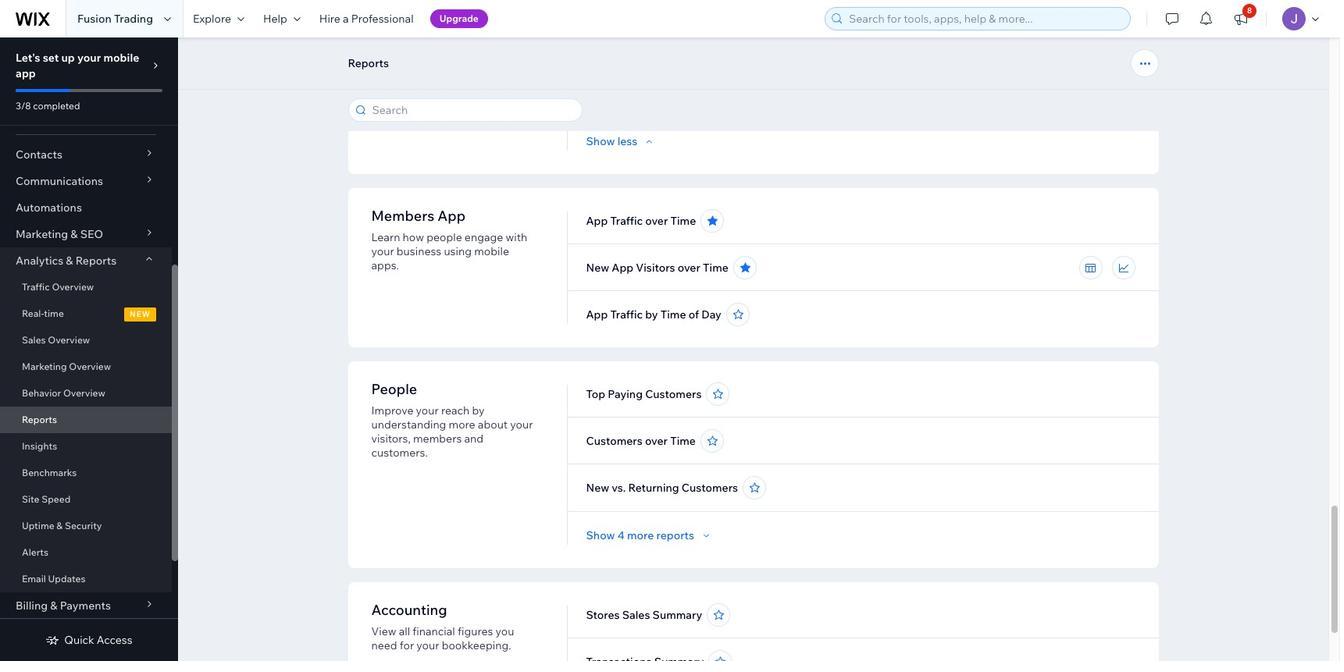 Task type: describe. For each thing, give the bounding box(es) containing it.
alerts link
[[0, 540, 172, 566]]

traffic for app traffic over time
[[611, 214, 643, 228]]

hire a professional link
[[310, 0, 423, 38]]

people
[[427, 230, 462, 245]]

submissions
[[616, 40, 681, 54]]

access
[[97, 634, 133, 648]]

billing
[[16, 599, 48, 613]]

time for app traffic by time of day
[[661, 308, 686, 322]]

your inside accounting view all financial figures you need for your bookkeeping.
[[417, 639, 439, 653]]

people
[[371, 380, 417, 398]]

let's
[[16, 51, 40, 65]]

reach
[[441, 404, 470, 418]]

show 4 more reports button
[[586, 529, 713, 543]]

sales inside sales overview link
[[22, 334, 46, 346]]

reports
[[657, 529, 695, 543]]

over for traffic
[[646, 214, 668, 228]]

upgrade button
[[430, 9, 488, 28]]

analytics & reports button
[[0, 248, 172, 274]]

app traffic over time
[[586, 214, 696, 228]]

top paying customers
[[586, 388, 702, 402]]

new app visitors over time
[[586, 261, 729, 275]]

benchmarks link
[[0, 460, 172, 487]]

reports link
[[0, 407, 172, 434]]

contacts
[[16, 148, 62, 162]]

app traffic by time of day
[[586, 308, 722, 322]]

0 vertical spatial new
[[751, 88, 772, 98]]

automations
[[16, 201, 82, 215]]

insights link
[[0, 434, 172, 460]]

stores sales summary
[[586, 609, 703, 623]]

marketing overview link
[[0, 354, 172, 380]]

email updates link
[[0, 566, 172, 593]]

for
[[400, 639, 414, 653]]

sales overview link
[[0, 327, 172, 354]]

reports for reports button
[[348, 56, 389, 70]]

sales overview
[[22, 334, 90, 346]]

time up new vs. returning customers
[[670, 434, 696, 448]]

new for new vs. returning customers
[[586, 481, 610, 495]]

real-time
[[22, 308, 64, 320]]

view
[[371, 625, 396, 639]]

accounting
[[371, 602, 447, 620]]

need
[[371, 639, 397, 653]]

day
[[702, 308, 722, 322]]

uptime & security
[[22, 520, 102, 532]]

professional
[[351, 12, 414, 26]]

app up new app visitors over time
[[586, 214, 608, 228]]

you
[[496, 625, 514, 639]]

communications
[[16, 174, 103, 188]]

seo
[[80, 227, 103, 241]]

overview for sales overview
[[48, 334, 90, 346]]

Search field
[[368, 99, 577, 121]]

your right the about
[[510, 418, 533, 432]]

more inside people improve your reach by understanding more about your visitors, members and customers.
[[449, 418, 476, 432]]

insights
[[22, 441, 57, 452]]

real-
[[22, 308, 44, 320]]

explore
[[193, 12, 231, 26]]

form
[[586, 40, 613, 54]]

engage
[[465, 230, 503, 245]]

alerts
[[22, 547, 48, 559]]

paying
[[608, 388, 643, 402]]

over up returning
[[645, 434, 668, 448]]

a
[[343, 12, 349, 26]]

app left the visitors
[[612, 261, 634, 275]]

new for new app visitors over time
[[586, 261, 610, 275]]

hire
[[319, 12, 341, 26]]

show 4 more reports
[[586, 529, 695, 543]]

payments
[[60, 599, 111, 613]]

all
[[399, 625, 410, 639]]

fusion
[[77, 12, 112, 26]]

understanding
[[371, 418, 446, 432]]

reports for reports link on the bottom of the page
[[22, 414, 57, 426]]

mobile inside let's set up your mobile app
[[103, 51, 139, 65]]

0 vertical spatial customers
[[645, 388, 702, 402]]

2 vertical spatial customers
[[682, 481, 738, 495]]

reports inside dropdown button
[[76, 254, 117, 268]]

how
[[403, 230, 424, 245]]

app down new app visitors over time
[[586, 308, 608, 322]]

about
[[478, 418, 508, 432]]

let's set up your mobile app
[[16, 51, 139, 80]]

button
[[586, 87, 621, 101]]

fusion trading
[[77, 12, 153, 26]]

automations link
[[0, 195, 172, 221]]

your inside let's set up your mobile app
[[77, 51, 101, 65]]

& for billing
[[50, 599, 57, 613]]

apps.
[[371, 259, 399, 273]]

quick access button
[[46, 634, 133, 648]]

of
[[689, 308, 699, 322]]

marketing & seo
[[16, 227, 103, 241]]

business
[[397, 245, 442, 259]]

analytics
[[16, 254, 63, 268]]

show for show less
[[586, 134, 615, 148]]

traffic inside "link"
[[22, 281, 50, 293]]

behavior overview link
[[0, 380, 172, 407]]

members
[[371, 207, 435, 225]]

button clicks over time
[[586, 87, 708, 101]]

site speed
[[22, 494, 71, 505]]

returning
[[629, 481, 679, 495]]

updates
[[48, 573, 86, 585]]

mobile inside the members app learn how people engage with your business using mobile apps.
[[474, 245, 509, 259]]

& for analytics
[[66, 254, 73, 268]]

speed
[[42, 494, 71, 505]]

& for uptime
[[56, 520, 63, 532]]



Task type: locate. For each thing, give the bounding box(es) containing it.
& left 'seo'
[[71, 227, 78, 241]]

3/8
[[16, 100, 31, 112]]

over for submissions
[[684, 40, 707, 54]]

app
[[438, 207, 466, 225], [586, 214, 608, 228], [612, 261, 634, 275], [586, 308, 608, 322]]

sales right stores
[[622, 609, 650, 623]]

overview up marketing overview
[[48, 334, 90, 346]]

1 vertical spatial by
[[472, 404, 485, 418]]

1 horizontal spatial more
[[627, 529, 654, 543]]

uptime & security link
[[0, 513, 172, 540]]

customers right returning
[[682, 481, 738, 495]]

contacts button
[[0, 141, 172, 168]]

1 vertical spatial traffic
[[22, 281, 50, 293]]

time for button clicks over time
[[682, 87, 708, 101]]

1 show from the top
[[586, 134, 615, 148]]

overview down sales overview link
[[69, 361, 111, 373]]

0 vertical spatial more
[[449, 418, 476, 432]]

behavior
[[22, 388, 61, 399]]

overview inside "link"
[[52, 281, 94, 293]]

traffic down analytics
[[22, 281, 50, 293]]

0 horizontal spatial more
[[449, 418, 476, 432]]

more
[[449, 418, 476, 432], [627, 529, 654, 543]]

show less
[[586, 134, 638, 148]]

1 vertical spatial show
[[586, 529, 615, 543]]

upgrade
[[440, 13, 479, 24]]

app
[[16, 66, 36, 80]]

sidebar element
[[0, 38, 178, 662]]

overview
[[52, 281, 94, 293], [48, 334, 90, 346], [69, 361, 111, 373], [63, 388, 105, 399]]

1 horizontal spatial mobile
[[474, 245, 509, 259]]

over for clicks
[[657, 87, 680, 101]]

new inside sidebar element
[[130, 309, 151, 320]]

help
[[263, 12, 287, 26]]

0 vertical spatial traffic
[[611, 214, 643, 228]]

& inside dropdown button
[[66, 254, 73, 268]]

traffic for app traffic by time of day
[[611, 308, 643, 322]]

& for marketing
[[71, 227, 78, 241]]

customers.
[[371, 446, 428, 460]]

benchmarks
[[22, 467, 77, 479]]

& down marketing & seo
[[66, 254, 73, 268]]

customers right paying
[[645, 388, 702, 402]]

mobile down fusion trading
[[103, 51, 139, 65]]

3/8 completed
[[16, 100, 80, 112]]

0 vertical spatial reports
[[348, 56, 389, 70]]

show
[[586, 134, 615, 148], [586, 529, 615, 543]]

time up new app visitors over time
[[671, 214, 696, 228]]

time
[[709, 40, 735, 54], [682, 87, 708, 101], [671, 214, 696, 228], [703, 261, 729, 275], [661, 308, 686, 322], [670, 434, 696, 448]]

new vs. returning customers
[[586, 481, 738, 495]]

traffic up the visitors
[[611, 214, 643, 228]]

2 vertical spatial reports
[[22, 414, 57, 426]]

0 vertical spatial by
[[646, 308, 658, 322]]

reports down 'hire a professional'
[[348, 56, 389, 70]]

show for show 4 more reports
[[586, 529, 615, 543]]

4
[[618, 529, 625, 543]]

visitors
[[636, 261, 676, 275]]

1 horizontal spatial sales
[[622, 609, 650, 623]]

over right the visitors
[[678, 261, 701, 275]]

1 vertical spatial new
[[586, 481, 610, 495]]

& inside popup button
[[50, 599, 57, 613]]

2 show from the top
[[586, 529, 615, 543]]

email updates
[[22, 573, 86, 585]]

overview for behavior overview
[[63, 388, 105, 399]]

mobile right using
[[474, 245, 509, 259]]

traffic overview
[[22, 281, 94, 293]]

site
[[22, 494, 39, 505]]

marketing up analytics
[[16, 227, 68, 241]]

more left the about
[[449, 418, 476, 432]]

& inside 'link'
[[56, 520, 63, 532]]

& inside dropdown button
[[71, 227, 78, 241]]

overview for traffic overview
[[52, 281, 94, 293]]

stores
[[586, 609, 620, 623]]

1 vertical spatial mobile
[[474, 245, 509, 259]]

bookkeeping.
[[442, 639, 511, 653]]

1 vertical spatial more
[[627, 529, 654, 543]]

reports down 'seo'
[[76, 254, 117, 268]]

new left the visitors
[[586, 261, 610, 275]]

2 horizontal spatial reports
[[348, 56, 389, 70]]

0 vertical spatial sales
[[22, 334, 46, 346]]

security
[[65, 520, 102, 532]]

your left reach
[[416, 404, 439, 418]]

mobile
[[103, 51, 139, 65], [474, 245, 509, 259]]

app inside the members app learn how people engage with your business using mobile apps.
[[438, 207, 466, 225]]

show left the less
[[586, 134, 615, 148]]

sales down real-
[[22, 334, 46, 346]]

by right reach
[[472, 404, 485, 418]]

marketing for marketing overview
[[22, 361, 67, 373]]

your left how
[[371, 245, 394, 259]]

your right for
[[417, 639, 439, 653]]

marketing overview
[[22, 361, 111, 373]]

marketing inside dropdown button
[[16, 227, 68, 241]]

0 horizontal spatial new
[[130, 309, 151, 320]]

1 horizontal spatial by
[[646, 308, 658, 322]]

0 horizontal spatial sales
[[22, 334, 46, 346]]

show left 4
[[586, 529, 615, 543]]

by
[[646, 308, 658, 322], [472, 404, 485, 418]]

1 vertical spatial new
[[130, 309, 151, 320]]

by left of
[[646, 308, 658, 322]]

marketing for marketing & seo
[[16, 227, 68, 241]]

clicks
[[624, 87, 655, 101]]

form submissions over time
[[586, 40, 735, 54]]

quick
[[64, 634, 94, 648]]

your inside the members app learn how people engage with your business using mobile apps.
[[371, 245, 394, 259]]

uptime
[[22, 520, 54, 532]]

hire a professional
[[319, 12, 414, 26]]

2 vertical spatial traffic
[[611, 308, 643, 322]]

using
[[444, 245, 472, 259]]

time
[[44, 308, 64, 320]]

reports up insights
[[22, 414, 57, 426]]

by inside people improve your reach by understanding more about your visitors, members and customers.
[[472, 404, 485, 418]]

accounting view all financial figures you need for your bookkeeping.
[[371, 602, 514, 653]]

Search for tools, apps, help & more... field
[[845, 8, 1126, 30]]

vs.
[[612, 481, 626, 495]]

help button
[[254, 0, 310, 38]]

1 vertical spatial reports
[[76, 254, 117, 268]]

2 new from the top
[[586, 481, 610, 495]]

marketing up behavior
[[22, 361, 67, 373]]

top
[[586, 388, 606, 402]]

more right 4
[[627, 529, 654, 543]]

show less button
[[586, 134, 657, 148]]

0 vertical spatial new
[[586, 261, 610, 275]]

time left of
[[661, 308, 686, 322]]

marketing & seo button
[[0, 221, 172, 248]]

overview down analytics & reports
[[52, 281, 94, 293]]

1 new from the top
[[586, 261, 610, 275]]

email
[[22, 573, 46, 585]]

your right up
[[77, 51, 101, 65]]

members
[[413, 432, 462, 446]]

overview for marketing overview
[[69, 361, 111, 373]]

billing & payments
[[16, 599, 111, 613]]

1 horizontal spatial reports
[[76, 254, 117, 268]]

8 button
[[1224, 0, 1259, 38]]

0 vertical spatial mobile
[[103, 51, 139, 65]]

time for app traffic over time
[[671, 214, 696, 228]]

time for form submissions over time
[[709, 40, 735, 54]]

1 horizontal spatial new
[[751, 88, 772, 98]]

1 vertical spatial customers
[[586, 434, 643, 448]]

set
[[43, 51, 59, 65]]

time right submissions
[[709, 40, 735, 54]]

and
[[464, 432, 484, 446]]

1 vertical spatial marketing
[[22, 361, 67, 373]]

communications button
[[0, 168, 172, 195]]

app up people at the top left of the page
[[438, 207, 466, 225]]

customers up vs. in the left bottom of the page
[[586, 434, 643, 448]]

& right the billing at the left bottom of the page
[[50, 599, 57, 613]]

overview down marketing overview link
[[63, 388, 105, 399]]

over right clicks at the top
[[657, 87, 680, 101]]

with
[[506, 230, 528, 245]]

less
[[618, 134, 638, 148]]

1 vertical spatial sales
[[622, 609, 650, 623]]

up
[[61, 51, 75, 65]]

traffic down the visitors
[[611, 308, 643, 322]]

improve
[[371, 404, 414, 418]]

reports button
[[340, 52, 397, 75]]

new left vs. in the left bottom of the page
[[586, 481, 610, 495]]

time right clicks at the top
[[682, 87, 708, 101]]

0 vertical spatial show
[[586, 134, 615, 148]]

& right uptime
[[56, 520, 63, 532]]

site speed link
[[0, 487, 172, 513]]

0 horizontal spatial mobile
[[103, 51, 139, 65]]

members app learn how people engage with your business using mobile apps.
[[371, 207, 528, 273]]

over right submissions
[[684, 40, 707, 54]]

billing & payments button
[[0, 593, 172, 620]]

figures
[[458, 625, 493, 639]]

0 horizontal spatial reports
[[22, 414, 57, 426]]

time up day
[[703, 261, 729, 275]]

quick access
[[64, 634, 133, 648]]

reports inside button
[[348, 56, 389, 70]]

over up new app visitors over time
[[646, 214, 668, 228]]

summary
[[653, 609, 703, 623]]

&
[[71, 227, 78, 241], [66, 254, 73, 268], [56, 520, 63, 532], [50, 599, 57, 613]]

0 vertical spatial marketing
[[16, 227, 68, 241]]

trading
[[114, 12, 153, 26]]

0 horizontal spatial by
[[472, 404, 485, 418]]



Task type: vqa. For each thing, say whether or not it's contained in the screenshot.
1st New
yes



